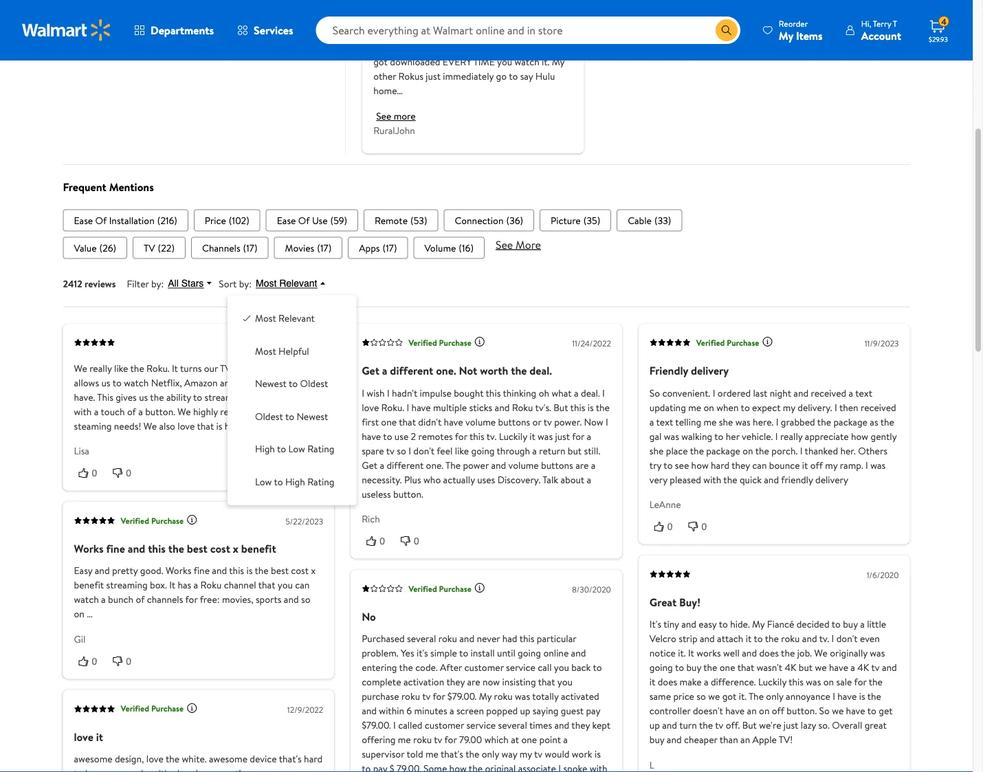 Task type: describe. For each thing, give the bounding box(es) containing it.
option group containing most relevant
[[239, 307, 345, 494]]

to down high to low rating
[[274, 475, 283, 489]]

0 button down the leanne
[[650, 520, 684, 534]]

allows
[[74, 376, 99, 389]]

telling
[[675, 415, 701, 429]]

0 horizontal spatial works
[[74, 541, 104, 556]]

0 vertical spatial customer
[[464, 661, 504, 675]]

only inside the it's tiny and easy to hide. my fiancé decided to buy a little velcro strip and attach it to the roku and tv. i don't even notice it. it works well and does the job. we originally was going to buy the one that wasn't 4k but we have a 4k tv and it does make a difference. luckily this was on sale for the same price so we got it. the only annoyance i have is the controller doesn't have an on off button. so we have to get up and turn the tv off. but we're just lazy so. overall great buy and cheaper than an apple tv!
[[766, 690, 784, 704]]

annoyance
[[786, 690, 831, 704]]

verified purchase for get a different one. not worth the deal.
[[409, 337, 472, 349]]

mentions
[[109, 180, 154, 195]]

it inside i wish i hadn't impulse bought this thinking oh what a deal. i love roku. i have multiple sticks and roku tv's. but this is the first one that didn't have volume buttons or tv power. now i have to use 2 remotes for this tv. luckily it was just for a spare tv so i don't feel like going through a return but still. get a different one. the power and volume buttons are a necessity.  plus who actually uses discovery. talk about a useless button.
[[530, 430, 535, 443]]

0 button down the bunch
[[108, 654, 142, 668]]

to down amazon
[[193, 390, 202, 404]]

connection (36)
[[455, 214, 523, 227]]

a left return
[[532, 444, 537, 457]]

and right easy
[[95, 564, 110, 578]]

purchase for get a different one. not worth the deal.
[[439, 337, 472, 349]]

love up improve
[[74, 730, 93, 745]]

0 vertical spatial volume
[[466, 415, 496, 429]]

1 4k from the left
[[785, 661, 797, 675]]

but inside the it's tiny and easy to hide. my fiancé decided to buy a little velcro strip and attach it to the roku and tv. i don't even notice it. it works well and does the job. we originally was going to buy the one that wasn't 4k but we have a 4k tv and it does make a difference. luckily this was on sale for the same price so we got it. the only annoyance i have is the controller doesn't have an on off button. so we have to get up and turn the tv off. but we're just lazy so. overall great buy and cheaper than an apple tv!
[[742, 719, 757, 732]]

1 vertical spatial newest
[[297, 410, 328, 424]]

to down channel.
[[277, 443, 286, 456]]

or
[[533, 415, 542, 429]]

and down controller
[[662, 719, 677, 732]]

a left the bunch
[[101, 593, 106, 607]]

good.
[[140, 564, 163, 578]]

return
[[539, 444, 566, 457]]

entering
[[362, 661, 397, 675]]

1 horizontal spatial she
[[719, 415, 733, 429]]

search icon image
[[721, 25, 732, 36]]

price
[[205, 214, 226, 227]]

it's inside purchased  several roku and never had this particular problem. yes it's simple to install until going online and entering the code. after customer service call you back to complete activation they are now insisting that you purchase roku tv for $79.00. my roku was totally activated and within 6 minutes a screen popped up saying guest pay $79.00. i  called customer service several times and they kept offering me roku tv for 79.00 which at one point a supervisor told me that's the only way my tv would work is to pay $ 79.00. some how the original associate i s
[[417, 647, 428, 660]]

0 horizontal spatial best
[[187, 541, 208, 556]]

to right other
[[289, 377, 298, 391]]

oldest to newest
[[255, 410, 328, 424]]

a left little
[[860, 618, 865, 631]]

i down "hadn't"
[[407, 401, 409, 414]]

0 vertical spatial high
[[255, 443, 275, 456]]

porch.
[[772, 444, 798, 457]]

5/22/2023
[[286, 516, 323, 528]]

discovery.
[[498, 473, 541, 486]]

it up 'same'
[[650, 676, 656, 689]]

with inside we really like the roku. it turns our tvs into smart tvs and allows us to watch netflix, amazon and any other apps we have. this gives us the ability to stream shows and movies with a touch of a button. we highly recommend it for your steaming needs! we also love that is has the roku channel.
[[74, 405, 92, 418]]

was inside i wish i hadn't impulse bought this thinking oh what a deal. i love roku. i have multiple sticks and roku tv's. but this is the first one that didn't have volume buttons or tv power. now i have to use 2 remotes for this tv. luckily it was just for a spare tv so i don't feel like going through a return but still. get a different one. the power and volume buttons are a necessity.  plus who actually uses discovery. talk about a useless button.
[[538, 430, 553, 443]]

see more list
[[63, 237, 910, 259]]

list item containing volume
[[414, 237, 485, 259]]

see for see more
[[376, 110, 391, 123]]

to down the ordered
[[741, 401, 750, 414]]

a up then
[[849, 386, 853, 400]]

0 horizontal spatial delivery
[[691, 363, 729, 378]]

to inside awesome design, love the white. awesome device that's hard to improve on when it's already so great!
[[74, 767, 83, 772]]

to left the your
[[285, 410, 294, 424]]

services
[[254, 23, 293, 38]]

box.
[[150, 579, 167, 592]]

tv down activation
[[422, 690, 431, 704]]

so inside i wish i hadn't impulse bought this thinking oh what a deal. i love roku. i have multiple sticks and roku tv's. but this is the first one that didn't have volume buttons or tv power. now i have to use 2 remotes for this tv. luckily it was just for a spare tv so i don't feel like going through a return but still. get a different one. the power and volume buttons are a necessity.  plus who actually uses discovery. talk about a useless button.
[[397, 444, 406, 457]]

a right about
[[587, 473, 591, 486]]

1 vertical spatial buttons
[[541, 459, 573, 472]]

and up install
[[460, 632, 475, 646]]

helpful
[[279, 345, 309, 358]]

are inside i wish i hadn't impulse bought this thinking oh what a deal. i love roku. i have multiple sticks and roku tv's. but this is the first one that didn't have volume buttons or tv power. now i have to use 2 remotes for this tv. luckily it was just for a spare tv so i don't feel like going through a return but still. get a different one. the power and volume buttons are a necessity.  plus who actually uses discovery. talk about a useless button.
[[576, 459, 589, 472]]

and down "guest"
[[555, 719, 570, 732]]

to right try on the bottom right of the page
[[664, 459, 673, 472]]

is inside easy and pretty good.  works fine and this is the best cost x benefit streaming box. it has a roku channel that you can watch a bunch of channels for free: movies, sports and so on …
[[246, 564, 253, 578]]

button. inside i wish i hadn't impulse bought this thinking oh what a deal. i love roku. i have multiple sticks and roku tv's. but this is the first one that didn't have volume buttons or tv power. now i have to use 2 remotes for this tv. luckily it was just for a spare tv so i don't feel like going through a return but still. get a different one. the power and volume buttons are a necessity.  plus who actually uses discovery. talk about a useless button.
[[393, 487, 423, 501]]

was up annoyance
[[806, 676, 821, 689]]

list item containing tv
[[133, 237, 186, 259]]

movies
[[285, 241, 314, 255]]

1 get from the top
[[362, 363, 380, 378]]

0 vertical spatial cost
[[210, 541, 230, 556]]

verified purchase information image for it
[[186, 703, 197, 714]]

awesome design, love the white. awesome device that's hard to improve on when it's already so great!
[[74, 753, 323, 772]]

reorder
[[779, 18, 808, 29]]

online
[[543, 647, 569, 660]]

Most Relevant radio
[[241, 312, 252, 323]]

2 vertical spatial you
[[558, 676, 573, 689]]

to left her
[[715, 430, 724, 443]]

list item containing remote
[[364, 210, 438, 232]]

i up originally
[[832, 632, 834, 646]]

0 button down useless
[[362, 534, 396, 548]]

watch inside easy and pretty good.  works fine and this is the best cost x benefit streaming box. it has a roku channel that you can watch a bunch of channels for free: movies, sports and so on …
[[74, 593, 99, 607]]

1 vertical spatial you
[[554, 661, 569, 675]]

all stars
[[168, 278, 204, 289]]

0 horizontal spatial buttons
[[498, 415, 530, 429]]

0 vertical spatial several
[[407, 632, 436, 646]]

a up gal
[[650, 415, 654, 429]]

2 horizontal spatial my
[[825, 459, 838, 472]]

tv. inside i wish i hadn't impulse bought this thinking oh what a deal. i love roku. i have multiple sticks and roku tv's. but this is the first one that didn't have volume buttons or tv power. now i have to use 2 remotes for this tv. luckily it was just for a spare tv so i don't feel like going through a return but still. get a different one. the power and volume buttons are a necessity.  plus who actually uses discovery. talk about a useless button.
[[487, 430, 497, 443]]

design,
[[115, 753, 144, 766]]

1 vertical spatial most relevant
[[255, 312, 315, 326]]

we down ability
[[178, 405, 191, 418]]

hard inside awesome design, love the white. awesome device that's hard to improve on when it's already so great!
[[304, 753, 323, 766]]

0 vertical spatial fine
[[106, 541, 125, 556]]

see more
[[376, 110, 416, 123]]

strip
[[679, 632, 698, 646]]

1 vertical spatial oldest
[[255, 410, 283, 424]]

to left install
[[459, 647, 468, 660]]

have down first
[[362, 430, 381, 443]]

0 vertical spatial oldest
[[300, 377, 328, 391]]

2 horizontal spatial how
[[851, 430, 869, 443]]

0 horizontal spatial x
[[233, 541, 239, 556]]

tv's.
[[535, 401, 551, 414]]

to right attach on the bottom right
[[754, 632, 763, 646]]

on up we're
[[759, 705, 770, 718]]

have down sale
[[838, 690, 857, 704]]

still.
[[584, 444, 600, 457]]

love inside we really like the roku. it turns our tvs into smart tvs and allows us to watch netflix, amazon and any other apps we have. this gives us the ability to stream shows and movies with a touch of a button. we highly recommend it for your steaming needs! we also love that is has the roku channel.
[[178, 419, 195, 433]]

has inside easy and pretty good.  works fine and this is the best cost x benefit streaming box. it has a roku channel that you can watch a bunch of channels for free: movies, sports and so on …
[[178, 579, 191, 592]]

1 horizontal spatial benefit
[[241, 541, 276, 556]]

i right now
[[606, 415, 608, 429]]

2 vertical spatial they
[[572, 719, 590, 732]]

1 vertical spatial relevant
[[279, 312, 315, 326]]

apple
[[753, 733, 777, 747]]

high to low rating
[[255, 443, 334, 456]]

was down others
[[871, 459, 886, 472]]

list item containing movies
[[274, 237, 343, 259]]

multiple
[[433, 401, 467, 414]]

hi,
[[861, 18, 871, 29]]

0 horizontal spatial rich
[[362, 512, 380, 526]]

so inside easy and pretty good.  works fine and this is the best cost x benefit streaming box. it has a roku channel that you can watch a bunch of channels for free: movies, sports and so on …
[[301, 593, 310, 607]]

love inside awesome design, love the white. awesome device that's hard to improve on when it's already so great!
[[146, 753, 164, 766]]

1 horizontal spatial received
[[861, 401, 896, 414]]

velcro
[[650, 632, 677, 646]]

great!
[[217, 767, 241, 772]]

was up her
[[736, 415, 751, 429]]

have up sale
[[829, 661, 849, 675]]

really inside we really like the roku. it turns our tvs into smart tvs and allows us to watch netflix, amazon and any other apps we have. this gives us the ability to stream shows and movies with a touch of a button. we highly recommend it for your steaming needs! we also love that is has the roku channel.
[[89, 362, 112, 375]]

verified for get a different one. not worth the deal.
[[409, 337, 437, 349]]

12/9/2022
[[287, 704, 323, 716]]

purchase for no
[[439, 583, 472, 595]]

so.
[[819, 719, 830, 732]]

associate
[[518, 762, 556, 772]]

1 horizontal spatial us
[[139, 390, 148, 404]]

1 vertical spatial does
[[658, 676, 677, 689]]

works inside easy and pretty good.  works fine and this is the best cost x benefit streaming box. it has a roku channel that you can watch a bunch of channels for free: movies, sports and so on …
[[166, 564, 192, 578]]

list item containing connection
[[444, 210, 534, 232]]

get
[[879, 705, 893, 718]]

to left get
[[868, 705, 877, 718]]

list item containing ease of installation
[[63, 210, 188, 232]]

roku inside easy and pretty good.  works fine and this is the best cost x benefit streaming box. it has a roku channel that you can watch a bunch of channels for free: movies, sports and so on …
[[200, 579, 222, 592]]

make
[[680, 676, 702, 689]]

1 horizontal spatial high
[[285, 475, 305, 489]]

more
[[394, 110, 416, 123]]

remote (53)
[[375, 214, 427, 227]]

hide.
[[730, 618, 750, 631]]

try
[[650, 459, 662, 472]]

movies,
[[222, 593, 253, 607]]

this up the power
[[470, 430, 485, 443]]

one. inside i wish i hadn't impulse bought this thinking oh what a deal. i love roku. i have multiple sticks and roku tv's. but this is the first one that didn't have volume buttons or tv power. now i have to use 2 remotes for this tv. luckily it was just for a spare tv so i don't feel like going through a return but still. get a different one. the power and volume buttons are a necessity.  plus who actually uses discovery. talk about a useless button.
[[426, 459, 444, 472]]

a right box.
[[194, 579, 198, 592]]

and down easy
[[700, 632, 715, 646]]

see for see more
[[496, 237, 513, 252]]

so inside the it's tiny and easy to hide. my fiancé decided to buy a little velcro strip and attach it to the roku and tv. i don't even notice it. it works well and does the job. we originally was going to buy the one that wasn't 4k but we have a 4k tv and it does make a difference. luckily this was on sale for the same price so we got it. the only annoyance i have is the controller doesn't have an on off button. so we have to get up and turn the tv off. but we're just lazy so. overall great buy and cheaper than an apple tv!
[[819, 705, 830, 718]]

verified purchase for no
[[409, 583, 472, 595]]

i left then
[[835, 401, 837, 414]]

who
[[424, 473, 441, 486]]

1 vertical spatial service
[[466, 719, 496, 732]]

so inside so convenient.  i ordered last night and received a text updating me on when to expect my delivery.  i then received a text telling me she was here.  i grabbed the package as the gal was walking to her vehicle.  i really appreciate how gently she place the package on the porch.  i thanked her.  others try to see how hard they can bounce it off my ramp.  i was very pleased with the quick and friendly delivery
[[650, 386, 660, 400]]

that inside purchased  several roku and never had this particular problem. yes it's simple to install until going online and entering the code. after customer service call you back to complete activation they are now insisting that you purchase roku tv for $79.00. my roku was totally activated and within 6 minutes a screen popped up saying guest pay $79.00. i  called customer service several times and they kept offering me roku tv for 79.00 which at one point a supervisor told me that's the only way my tv would work is to pay $ 79.00. some how the original associate i s
[[538, 676, 555, 689]]

to up gives
[[113, 376, 122, 389]]

on left sale
[[824, 676, 834, 689]]

have up the didn't
[[412, 401, 431, 414]]

tv
[[144, 241, 155, 255]]

off inside so convenient.  i ordered last night and received a text updating me on when to expect my delivery.  i then received a text telling me she was here.  i grabbed the package as the gal was walking to her vehicle.  i really appreciate how gently she place the package on the porch.  i thanked her.  others try to see how hard they can bounce it off my ramp.  i was very pleased with the quick and friendly delivery
[[811, 459, 823, 472]]

roku. inside i wish i hadn't impulse bought this thinking oh what a deal. i love roku. i have multiple sticks and roku tv's. but this is the first one that didn't have volume buttons or tv power. now i have to use 2 remotes for this tv. luckily it was just for a spare tv so i don't feel like going through a return but still. get a different one. the power and volume buttons are a necessity.  plus who actually uses discovery. talk about a useless button.
[[381, 401, 404, 414]]

2 tvs from the left
[[283, 362, 297, 375]]

a down still.
[[591, 459, 596, 472]]

i left the ordered
[[713, 386, 715, 400]]

and up strip
[[682, 618, 697, 631]]

popped
[[486, 705, 518, 718]]

a right what
[[574, 386, 579, 400]]

the inside awesome design, love the white. awesome device that's hard to improve on when it's already so great!
[[166, 753, 180, 766]]

1 horizontal spatial buy
[[687, 661, 701, 675]]

we left also
[[144, 419, 157, 433]]

verified purchase information image for fine
[[186, 515, 197, 526]]

all stars button
[[164, 278, 219, 290]]

me up walking
[[704, 415, 717, 429]]

tv left 'off.' at the bottom right
[[715, 719, 724, 732]]

on inside easy and pretty good.  works fine and this is the best cost x benefit streaming box. it has a roku channel that you can watch a bunch of channels for free: movies, sports and so on …
[[74, 608, 85, 621]]

my inside the it's tiny and easy to hide. my fiancé decided to buy a little velcro strip and attach it to the roku and tv. i don't even notice it. it works well and does the job. we originally was going to buy the one that wasn't 4k but we have a 4k tv and it does make a difference. luckily this was on sale for the same price so we got it. the only annoyance i have is the controller doesn't have an on off button. so we have to get up and turn the tv off. but we're just lazy so. overall great buy and cheaper than an apple tv!
[[752, 618, 765, 631]]

purchase for works fine and this the best cost x benefit
[[151, 515, 184, 527]]

connection
[[455, 214, 504, 227]]

cable (33)
[[628, 214, 671, 227]]

0 vertical spatial deal.
[[530, 363, 552, 378]]

verified for love it
[[121, 703, 149, 715]]

roku inside the it's tiny and easy to hide. my fiancé decided to buy a little velcro strip and attach it to the roku and tv. i don't even notice it. it works well and does the job. we originally was going to buy the one that wasn't 4k but we have a 4k tv and it does make a difference. luckily this was on sale for the same price so we got it. the only annoyance i have is the controller doesn't have an on off button. so we have to get up and turn the tv off. but we're just lazy so. overall great buy and cheaper than an apple tv!
[[781, 632, 800, 646]]

and right sticks
[[495, 401, 510, 414]]

going inside purchased  several roku and never had this particular problem. yes it's simple to install until going online and entering the code. after customer service call you back to complete activation they are now insisting that you purchase roku tv for $79.00. my roku was totally activated and within 6 minutes a screen popped up saying guest pay $79.00. i  called customer service several times and they kept offering me roku tv for 79.00 which at one point a supervisor told me that's the only way my tv would work is to pay $ 79.00. some how the original associate i s
[[518, 647, 541, 660]]

highly
[[193, 405, 218, 418]]

roku up popped
[[494, 690, 513, 704]]

channels (17)
[[202, 241, 258, 255]]

(216)
[[157, 214, 177, 227]]

going inside the it's tiny and easy to hide. my fiancé decided to buy a little velcro strip and attach it to the roku and tv. i don't even notice it. it works well and does the job. we originally was going to buy the one that wasn't 4k but we have a 4k tv and it does make a difference. luckily this was on sale for the same price so we got it. the only annoyance i have is the controller doesn't have an on off button. so we have to get up and turn the tv off. but we're just lazy so. overall great buy and cheaper than an apple tv!
[[650, 661, 673, 675]]

they inside so convenient.  i ordered last night and received a text updating me on when to expect my delivery.  i then received a text telling me she was here.  i grabbed the package as the gal was walking to her vehicle.  i really appreciate how gently she place the package on the porch.  i thanked her.  others try to see how hard they can bounce it off my ramp.  i was very pleased with the quick and friendly delivery
[[732, 459, 750, 472]]

0 vertical spatial an
[[747, 705, 757, 718]]

and up get
[[882, 661, 897, 675]]

when inside so convenient.  i ordered last night and received a text updating me on when to expect my delivery.  i then received a text telling me she was here.  i grabbed the package as the gal was walking to her vehicle.  i really appreciate how gently she place the package on the porch.  i thanked her.  others try to see how hard they can bounce it off my ramp.  i was very pleased with the quick and friendly delivery
[[717, 401, 739, 414]]

on inside awesome design, love the white. awesome device that's hard to improve on when it's already so great!
[[122, 767, 132, 772]]

(36)
[[506, 214, 523, 227]]

so inside the it's tiny and easy to hide. my fiancé decided to buy a little velcro strip and attach it to the roku and tv. i don't even notice it. it works well and does the job. we originally was going to buy the one that wasn't 4k but we have a 4k tv and it does make a difference. luckily this was on sale for the same price so we got it. the only annoyance i have is the controller doesn't have an on off button. so we have to get up and turn the tv off. but we're just lazy so. overall great buy and cheaper than an apple tv!
[[697, 690, 706, 704]]

but inside i wish i hadn't impulse bought this thinking oh what a deal. i love roku. i have multiple sticks and roku tv's. but this is the first one that didn't have volume buttons or tv power. now i have to use 2 remotes for this tv. luckily it was just for a spare tv so i don't feel like going through a return but still. get a different one. the power and volume buttons are a necessity.  plus who actually uses discovery. talk about a useless button.
[[568, 444, 582, 457]]

at
[[511, 733, 519, 747]]

have up 'off.' at the bottom right
[[726, 705, 745, 718]]

and up stream
[[220, 376, 235, 389]]

(35)
[[584, 214, 600, 227]]

1 horizontal spatial volume
[[509, 459, 539, 472]]

original
[[485, 762, 516, 772]]

and down helpful on the left
[[300, 362, 315, 375]]

updating
[[650, 401, 686, 414]]

watch inside we really like the roku. it turns our tvs into smart tvs and allows us to watch netflix, amazon and any other apps we have. this gives us the ability to stream shows and movies with a touch of a button. we highly recommend it for your steaming needs! we also love that is has the roku channel.
[[124, 376, 149, 389]]

1 vertical spatial low
[[255, 475, 272, 489]]

useless
[[362, 487, 391, 501]]

roku inside we really like the roku. it turns our tvs into smart tvs and allows us to watch netflix, amazon and any other apps we have. this gives us the ability to stream shows and movies with a touch of a button. we highly recommend it for your steaming needs! we also love that is has the roku channel.
[[257, 419, 278, 433]]

stream
[[205, 390, 233, 404]]

friendly delivery
[[650, 363, 729, 378]]

oh
[[539, 386, 549, 400]]

and down 'decided'
[[802, 632, 817, 646]]

1 vertical spatial an
[[741, 733, 750, 747]]

list item containing apps
[[348, 237, 408, 259]]

night
[[770, 386, 791, 400]]

my inside purchased  several roku and never had this particular problem. yes it's simple to install until going online and entering the code. after customer service call you back to complete activation they are now insisting that you purchase roku tv for $79.00. my roku was totally activated and within 6 minutes a screen popped up saying guest pay $79.00. i  called customer service several times and they kept offering me roku tv for 79.00 which at one point a supervisor told me that's the only way my tv would work is to pay $ 79.00. some how the original associate i s
[[520, 748, 532, 761]]

1 horizontal spatial text
[[856, 386, 873, 400]]

it inside so convenient.  i ordered last night and received a text updating me on when to expect my delivery.  i then received a text telling me she was here.  i grabbed the package as the gal was walking to her vehicle.  i really appreciate how gently she place the package on the porch.  i thanked her.  others try to see how hard they can bounce it off my ramp.  i was very pleased with the quick and friendly delivery
[[802, 459, 808, 472]]

attach
[[717, 632, 744, 646]]

1 horizontal spatial how
[[691, 459, 709, 472]]

we up allows
[[74, 362, 87, 375]]

was inside purchased  several roku and never had this particular problem. yes it's simple to install until going online and entering the code. after customer service call you back to complete activation they are now insisting that you purchase roku tv for $79.00. my roku was totally activated and within 6 minutes a screen popped up saying guest pay $79.00. i  called customer service several times and they kept offering me roku tv for 79.00 which at one point a supervisor told me that's the only way my tv would work is to pay $ 79.00. some how the original associate i s
[[515, 690, 530, 704]]

easy
[[74, 564, 92, 578]]

work
[[572, 748, 592, 761]]

on down convenient.
[[704, 401, 714, 414]]

just inside the it's tiny and easy to hide. my fiancé decided to buy a little velcro strip and attach it to the roku and tv. i don't even notice it. it works well and does the job. we originally was going to buy the one that wasn't 4k but we have a 4k tv and it does make a difference. luckily this was on sale for the same price so we got it. the only annoyance i have is the controller doesn't have an on off button. so we have to get up and turn the tv off. but we're just lazy so. overall great buy and cheaper than an apple tv!
[[784, 719, 799, 732]]

this
[[97, 390, 113, 404]]

1 horizontal spatial service
[[506, 661, 536, 675]]

roku. inside we really like the roku. it turns our tvs into smart tvs and allows us to watch netflix, amazon and any other apps we have. this gives us the ability to stream shows and movies with a touch of a button. we highly recommend it for your steaming needs! we also love that is has the roku channel.
[[147, 362, 170, 375]]

0 vertical spatial buy
[[843, 618, 858, 631]]

we up overall
[[832, 705, 844, 718]]

ease of use (59)
[[277, 214, 347, 227]]

on down the vehicle.
[[743, 444, 753, 457]]

tv right 'or' at the bottom
[[544, 415, 552, 429]]

verified for friendly delivery
[[696, 337, 725, 349]]

list item containing cable
[[617, 210, 682, 232]]

the inside the it's tiny and easy to hide. my fiancé decided to buy a little velcro strip and attach it to the roku and tv. i don't even notice it. it works well and does the job. we originally was going to buy the one that wasn't 4k but we have a 4k tv and it does make a difference. luckily this was on sale for the same price so we got it. the only annoyance i have is the controller doesn't have an on off button. so we have to get up and turn the tv off. but we're just lazy so. overall great buy and cheaper than an apple tv!
[[749, 690, 764, 704]]

1 horizontal spatial pay
[[586, 705, 600, 718]]

of for installation
[[95, 214, 107, 227]]

was down even
[[870, 647, 885, 660]]

are inside purchased  several roku and never had this particular problem. yes it's simple to install until going online and entering the code. after customer service call you back to complete activation they are now insisting that you purchase roku tv for $79.00. my roku was totally activated and within 6 minutes a screen popped up saying guest pay $79.00. i  called customer service several times and they kept offering me roku tv for 79.00 which at one point a supervisor told me that's the only way my tv would work is to pay $ 79.00. some how the original associate i s
[[467, 676, 480, 689]]

a up 'needs!'
[[138, 405, 143, 418]]

most helpful
[[255, 345, 309, 358]]

roku up simple
[[439, 632, 457, 646]]

1 horizontal spatial low
[[288, 443, 305, 456]]

1 horizontal spatial several
[[498, 719, 527, 732]]

fine inside easy and pretty good.  works fine and this is the best cost x benefit streaming box. it has a roku channel that you can watch a bunch of channels for free: movies, sports and so on …
[[194, 564, 210, 578]]

1 vertical spatial customer
[[425, 719, 464, 732]]

0 button down pleased
[[684, 520, 718, 534]]

necessity.
[[362, 473, 402, 486]]

account
[[861, 28, 901, 43]]

this up sticks
[[486, 386, 501, 400]]

a up wish
[[382, 363, 387, 378]]

going inside i wish i hadn't impulse bought this thinking oh what a deal. i love roku. i have multiple sticks and roku tv's. but this is the first one that didn't have volume buttons or tv power. now i have to use 2 remotes for this tv. luckily it was just for a spare tv so i don't feel like going through a return but still. get a different one. the power and volume buttons are a necessity.  plus who actually uses discovery. talk about a useless button.
[[471, 444, 495, 457]]

up inside purchased  several roku and never had this particular problem. yes it's simple to install until going online and entering the code. after customer service call you back to complete activation they are now insisting that you purchase roku tv for $79.00. my roku was totally activated and within 6 minutes a screen popped up saying guest pay $79.00. i  called customer service several times and they kept offering me roku tv for 79.00 which at one point a supervisor told me that's the only way my tv would work is to pay $ 79.00. some how the original associate i s
[[520, 705, 531, 718]]

(17) for channels (17)
[[243, 241, 258, 255]]

for up minutes
[[433, 690, 445, 704]]

0 button down lisa
[[74, 466, 108, 480]]

for left the 79.00
[[445, 733, 457, 747]]

0 horizontal spatial received
[[811, 386, 847, 400]]

tv up some
[[434, 733, 442, 747]]

wish
[[367, 386, 385, 400]]

tv!
[[779, 733, 793, 747]]

have.
[[74, 390, 95, 404]]

a up still.
[[587, 430, 591, 443]]

1 awesome from the left
[[74, 753, 112, 766]]

it's
[[650, 618, 662, 631]]

and right well
[[742, 647, 757, 660]]

guest
[[561, 705, 584, 718]]

l
[[650, 759, 654, 772]]

was up 'place'
[[664, 430, 679, 443]]

would
[[545, 748, 570, 761]]

but inside i wish i hadn't impulse bought this thinking oh what a deal. i love roku. i have multiple sticks and roku tv's. but this is the first one that didn't have volume buttons or tv power. now i have to use 2 remotes for this tv. luckily it was just for a spare tv so i don't feel like going through a return but still. get a different one. the power and volume buttons are a necessity.  plus who actually uses discovery. talk about a useless button.
[[554, 401, 568, 414]]

difference.
[[711, 676, 756, 689]]

and down other
[[263, 390, 278, 404]]

0 vertical spatial it.
[[678, 647, 686, 660]]

0 horizontal spatial buy
[[650, 733, 665, 747]]

0 horizontal spatial pay
[[373, 762, 387, 772]]

2
[[411, 430, 416, 443]]

2 awesome from the left
[[209, 753, 248, 766]]

more
[[516, 237, 541, 252]]

0 button down 'needs!'
[[108, 466, 142, 480]]

and up back
[[571, 647, 586, 660]]

have down multiple
[[444, 415, 463, 429]]

install
[[471, 647, 495, 660]]

totally
[[532, 690, 559, 704]]

only inside purchased  several roku and never had this particular problem. yes it's simple to install until going online and entering the code. after customer service call you back to complete activation they are now insisting that you purchase roku tv for $79.00. my roku was totally activated and within 6 minutes a screen popped up saying guest pay $79.00. i  called customer service several times and they kept offering me roku tv for 79.00 which at one point a supervisor told me that's the only way my tv would work is to pay $ 79.00. some how the original associate i s
[[482, 748, 499, 761]]

verified purchase information image for get a different one. not worth the deal.
[[474, 337, 485, 348]]

to up make
[[675, 661, 684, 675]]

the inside easy and pretty good.  works fine and this is the best cost x benefit streaming box. it has a roku channel that you can watch a bunch of channels for free: movies, sports and so on …
[[255, 564, 269, 578]]

i down within
[[393, 719, 396, 732]]

1 vertical spatial they
[[447, 676, 465, 689]]

screen
[[456, 705, 484, 718]]

list item containing value
[[63, 237, 127, 259]]

and down "purchase" at the left of the page
[[362, 705, 377, 718]]

2412
[[63, 277, 82, 290]]

place
[[666, 444, 688, 457]]

thanked
[[805, 444, 838, 457]]

1 vertical spatial she
[[650, 444, 664, 457]]

volume
[[425, 241, 456, 255]]

and right sports
[[284, 593, 299, 607]]

i right annoyance
[[833, 690, 835, 704]]

0 horizontal spatial package
[[706, 444, 740, 457]]

the inside i wish i hadn't impulse bought this thinking oh what a deal. i love roku. i have multiple sticks and roku tv's. but this is the first one that didn't have volume buttons or tv power. now i have to use 2 remotes for this tv. luckily it was just for a spare tv so i don't feel like going through a return but still. get a different one. the power and volume buttons are a necessity.  plus who actually uses discovery. talk about a useless button.
[[596, 401, 610, 414]]

one inside purchased  several roku and never had this particular problem. yes it's simple to install until going online and entering the code. after customer service call you back to complete activation they are now insisting that you purchase roku tv for $79.00. my roku was totally activated and within 6 minutes a screen popped up saying guest pay $79.00. i  called customer service several times and they kept offering me roku tv for 79.00 which at one point a supervisor told me that's the only way my tv would work is to pay $ 79.00. some how the original associate i s
[[522, 733, 537, 747]]

i down "2" on the bottom of the page
[[409, 444, 411, 457]]

t
[[893, 18, 897, 29]]

and down bounce
[[764, 473, 779, 486]]

use
[[312, 214, 328, 227]]

Walmart Site-Wide search field
[[316, 17, 740, 44]]

1 vertical spatial most
[[255, 312, 276, 326]]

like inside we really like the roku. it turns our tvs into smart tvs and allows us to watch netflix, amazon and any other apps we have. this gives us the ability to stream shows and movies with a touch of a button. we highly recommend it for your steaming needs! we also love that is has the roku channel.
[[114, 362, 128, 375]]

we inside the it's tiny and easy to hide. my fiancé decided to buy a little velcro strip and attach it to the roku and tv. i don't even notice it. it works well and does the job. we originally was going to buy the one that wasn't 4k but we have a 4k tv and it does make a difference. luckily this was on sale for the same price so we got it. the only annoyance i have is the controller doesn't have an on off button. so we have to get up and turn the tv off. but we're just lazy so. overall great buy and cheaper than an apple tv!
[[814, 647, 828, 660]]

same
[[650, 690, 671, 704]]

price (102)
[[205, 214, 249, 227]]

can inside easy and pretty good.  works fine and this is the best cost x benefit streaming box. it has a roku channel that you can watch a bunch of channels for free: movies, sports and so on …
[[295, 579, 310, 592]]

me down called
[[398, 733, 411, 747]]

i right porch.
[[800, 444, 803, 457]]



Task type: locate. For each thing, give the bounding box(es) containing it.
2 get from the top
[[362, 459, 378, 472]]

1 horizontal spatial cost
[[291, 564, 309, 578]]

0 vertical spatial just
[[555, 430, 570, 443]]

roku inside i wish i hadn't impulse bought this thinking oh what a deal. i love roku. i have multiple sticks and roku tv's. but this is the first one that didn't have volume buttons or tv power. now i have to use 2 remotes for this tv. luckily it was just for a spare tv so i don't feel like going through a return but still. get a different one. the power and volume buttons are a necessity.  plus who actually uses discovery. talk about a useless button.
[[512, 401, 533, 414]]

of inside easy and pretty good.  works fine and this is the best cost x benefit streaming box. it has a roku channel that you can watch a bunch of channels for free: movies, sports and so on …
[[136, 593, 145, 607]]

4k
[[785, 661, 797, 675], [858, 661, 869, 675]]

tv
[[544, 415, 552, 429], [386, 444, 395, 457], [871, 661, 880, 675], [422, 690, 431, 704], [715, 719, 724, 732], [434, 733, 442, 747], [534, 748, 543, 761]]

verified purchase information image for no
[[474, 583, 485, 594]]

list containing ease of installation
[[63, 210, 910, 232]]

her
[[726, 430, 740, 443]]

0 vertical spatial up
[[520, 705, 531, 718]]

0 vertical spatial it
[[172, 362, 178, 375]]

the inside i wish i hadn't impulse bought this thinking oh what a deal. i love roku. i have multiple sticks and roku tv's. but this is the first one that didn't have volume buttons or tv power. now i have to use 2 remotes for this tv. luckily it was just for a spare tv so i don't feel like going through a return but still. get a different one. the power and volume buttons are a necessity.  plus who actually uses discovery. talk about a useless button.
[[446, 459, 461, 472]]

deal. inside i wish i hadn't impulse bought this thinking oh what a deal. i love roku. i have multiple sticks and roku tv's. but this is the first one that didn't have volume buttons or tv power. now i have to use 2 remotes for this tv. luckily it was just for a spare tv so i don't feel like going through a return but still. get a different one. the power and volume buttons are a necessity.  plus who actually uses discovery. talk about a useless button.
[[581, 386, 600, 400]]

it down 'or' at the bottom
[[530, 430, 535, 443]]

2 verified purchase information image from the top
[[474, 583, 485, 594]]

0 vertical spatial going
[[471, 444, 495, 457]]

hard inside so convenient.  i ordered last night and received a text updating me on when to expect my delivery.  i then received a text telling me she was here.  i grabbed the package as the gal was walking to her vehicle.  i really appreciate how gently she place the package on the porch.  i thanked her.  others try to see how hard they can bounce it off my ramp.  i was very pleased with the quick and friendly delivery
[[711, 459, 730, 472]]

0 vertical spatial watch
[[124, 376, 149, 389]]

a up steaming
[[94, 405, 99, 418]]

2 horizontal spatial button.
[[787, 705, 817, 718]]

needs!
[[114, 419, 141, 433]]

list item up '(26)'
[[63, 210, 188, 232]]

list item up the more
[[540, 210, 611, 232]]

off down 'thanked'
[[811, 459, 823, 472]]

1/28/2022
[[287, 338, 323, 350]]

her.
[[841, 444, 856, 457]]

1 horizontal spatial by:
[[239, 277, 252, 290]]

$79.00. up offering
[[362, 719, 391, 732]]

x inside easy and pretty good.  works fine and this is the best cost x benefit streaming box. it has a roku channel that you can watch a bunch of channels for free: movies, sports and so on …
[[311, 564, 316, 578]]

is inside the it's tiny and easy to hide. my fiancé decided to buy a little velcro strip and attach it to the roku and tv. i don't even notice it. it works well and does the job. we originally was going to buy the one that wasn't 4k but we have a 4k tv and it does make a difference. luckily this was on sale for the same price so we got it. the only annoyance i have is the controller doesn't have an on off button. so we have to get up and turn the tv off. but we're just lazy so. overall great buy and cheaper than an apple tv!
[[859, 690, 865, 704]]

bunch
[[108, 593, 133, 607]]

verified purchase for works fine and this the best cost x benefit
[[121, 515, 184, 527]]

awesome up great!
[[209, 753, 248, 766]]

how inside purchased  several roku and never had this particular problem. yes it's simple to install until going online and entering the code. after customer service call you back to complete activation they are now insisting that you purchase roku tv for $79.00. my roku was totally activated and within 6 minutes a screen popped up saying guest pay $79.00. i  called customer service several times and they kept offering me roku tv for 79.00 which at one point a supervisor told me that's the only way my tv would work is to pay $ 79.00. some how the original associate i s
[[449, 762, 467, 772]]

by: for filter by:
[[151, 277, 164, 290]]

verified purchase information image up last on the right bottom of the page
[[762, 337, 773, 348]]

2 (17) from the left
[[317, 241, 332, 255]]

up down controller
[[650, 719, 660, 732]]

1 horizontal spatial my
[[752, 618, 765, 631]]

it inside we really like the roku. it turns our tvs into smart tvs and allows us to watch netflix, amazon and any other apps we have. this gives us the ability to stream shows and movies with a touch of a button. we highly recommend it for your steaming needs! we also love that is has the roku channel.
[[172, 362, 178, 375]]

departments button
[[122, 14, 226, 47]]

0 horizontal spatial up
[[520, 705, 531, 718]]

different inside i wish i hadn't impulse bought this thinking oh what a deal. i love roku. i have multiple sticks and roku tv's. but this is the first one that didn't have volume buttons or tv power. now i have to use 2 remotes for this tv. luckily it was just for a spare tv so i don't feel like going through a return but still. get a different one. the power and volume buttons are a necessity.  plus who actually uses discovery. talk about a useless button.
[[387, 459, 424, 472]]

0 horizontal spatial newest
[[255, 377, 287, 391]]

1 vertical spatial like
[[455, 444, 469, 457]]

verified for works fine and this the best cost x benefit
[[121, 515, 149, 527]]

0 vertical spatial roku.
[[147, 362, 170, 375]]

that inside i wish i hadn't impulse bought this thinking oh what a deal. i love roku. i have multiple sticks and roku tv's. but this is the first one that didn't have volume buttons or tv power. now i have to use 2 remotes for this tv. luckily it was just for a spare tv so i don't feel like going through a return but still. get a different one. the power and volume buttons are a necessity.  plus who actually uses discovery. talk about a useless button.
[[399, 415, 416, 429]]

one inside the it's tiny and easy to hide. my fiancé decided to buy a little velcro strip and attach it to the roku and tv. i don't even notice it. it works well and does the job. we originally was going to buy the one that wasn't 4k but we have a 4k tv and it does make a difference. luckily this was on sale for the same price so we got it. the only annoyance i have is the controller doesn't have an on off button. so we have to get up and turn the tv off. but we're just lazy so. overall great buy and cheaper than an apple tv!
[[720, 661, 735, 675]]

0 horizontal spatial cost
[[210, 541, 230, 556]]

1 of from the left
[[95, 214, 107, 227]]

1 vertical spatial so
[[819, 705, 830, 718]]

one inside i wish i hadn't impulse bought this thinking oh what a deal. i love roku. i have multiple sticks and roku tv's. but this is the first one that didn't have volume buttons or tv power. now i have to use 2 remotes for this tv. luckily it was just for a spare tv so i don't feel like going through a return but still. get a different one. the power and volume buttons are a necessity.  plus who actually uses discovery. talk about a useless button.
[[381, 415, 397, 429]]

that inside we really like the roku. it turns our tvs into smart tvs and allows us to watch netflix, amazon and any other apps we have. this gives us the ability to stream shows and movies with a touch of a button. we highly recommend it for your steaming needs! we also love that is has the roku channel.
[[197, 419, 214, 433]]

8/30/2020
[[572, 584, 611, 596]]

amazon
[[184, 376, 218, 389]]

no
[[362, 609, 376, 625]]

buy up l
[[650, 733, 665, 747]]

x up the channel
[[233, 541, 239, 556]]

0 horizontal spatial off
[[772, 705, 785, 718]]

hadn't
[[392, 386, 418, 400]]

really down grabbed
[[780, 430, 803, 443]]

walmart image
[[22, 19, 111, 41]]

ramp.
[[840, 459, 863, 472]]

tv.
[[487, 430, 497, 443], [819, 632, 829, 646]]

list item containing ease of use
[[266, 210, 358, 232]]

with inside so convenient.  i ordered last night and received a text updating me on when to expect my delivery.  i then received a text telling me she was here.  i grabbed the package as the gal was walking to her vehicle.  i really appreciate how gently she place the package on the porch.  i thanked her.  others try to see how hard they can bounce it off my ramp.  i was very pleased with the quick and friendly delivery
[[704, 473, 721, 486]]

can inside so convenient.  i ordered last night and received a text updating me on when to expect my delivery.  i then received a text telling me she was here.  i grabbed the package as the gal was walking to her vehicle.  i really appreciate how gently she place the package on the porch.  i thanked her.  others try to see how hard they can bounce it off my ramp.  i was very pleased with the quick and friendly delivery
[[752, 459, 767, 472]]

one.
[[436, 363, 456, 378], [426, 459, 444, 472]]

delivery inside so convenient.  i ordered last night and received a text updating me on when to expect my delivery.  i then received a text telling me she was here.  i grabbed the package as the gal was walking to her vehicle.  i really appreciate how gently she place the package on the porch.  i thanked her.  others try to see how hard they can bounce it off my ramp.  i was very pleased with the quick and friendly delivery
[[816, 473, 849, 486]]

just down power. on the bottom of the page
[[555, 430, 570, 443]]

activation
[[404, 676, 444, 689]]

0 vertical spatial button.
[[145, 405, 175, 418]]

ease for ease of use (59)
[[277, 214, 296, 227]]

turns
[[180, 362, 202, 375]]

channel.
[[280, 419, 316, 433]]

1 vertical spatial text
[[656, 415, 673, 429]]

0 horizontal spatial tvs
[[220, 362, 235, 375]]

0 vertical spatial don't
[[413, 444, 435, 457]]

tv. inside the it's tiny and easy to hide. my fiancé decided to buy a little velcro strip and attach it to the roku and tv. i don't even notice it. it works well and does the job. we originally was going to buy the one that wasn't 4k but we have a 4k tv and it does make a difference. luckily this was on sale for the same price so we got it. the only annoyance i have is the controller doesn't have an on off button. so we have to get up and turn the tv off. but we're just lazy so. overall great buy and cheaper than an apple tv!
[[819, 632, 829, 646]]

most up smart
[[255, 345, 276, 358]]

to inside i wish i hadn't impulse bought this thinking oh what a deal. i love roku. i have multiple sticks and roku tv's. but this is the first one that didn't have volume buttons or tv power. now i have to use 2 remotes for this tv. luckily it was just for a spare tv so i don't feel like going through a return but still. get a different one. the power and volume buttons are a necessity.  plus who actually uses discovery. talk about a useless button.
[[383, 430, 392, 443]]

cost inside easy and pretty good.  works fine and this is the best cost x benefit streaming box. it has a roku channel that you can watch a bunch of channels for free: movies, sports and so on …
[[291, 564, 309, 578]]

0 horizontal spatial by:
[[151, 277, 164, 290]]

(22)
[[158, 241, 175, 255]]

simple
[[431, 647, 457, 660]]

only up we're
[[766, 690, 784, 704]]

best up sports
[[271, 564, 289, 578]]

0 vertical spatial the
[[446, 459, 461, 472]]

1 horizontal spatial package
[[834, 415, 868, 429]]

us right gives
[[139, 390, 148, 404]]

list
[[63, 210, 910, 232]]

a right point on the right
[[563, 733, 568, 747]]

it's
[[417, 647, 428, 660], [159, 767, 170, 772]]

3 (17) from the left
[[383, 241, 397, 255]]

so right sports
[[301, 593, 310, 607]]

one right at
[[522, 733, 537, 747]]

2 vertical spatial my
[[520, 748, 532, 761]]

when down design,
[[134, 767, 157, 772]]

turn
[[679, 719, 697, 732]]

we inside we really like the roku. it turns our tvs into smart tvs and allows us to watch netflix, amazon and any other apps we have. this gives us the ability to stream shows and movies with a touch of a button. we highly recommend it for your steaming needs! we also love that is has the roku channel.
[[300, 376, 312, 389]]

even
[[860, 632, 880, 646]]

decided
[[797, 618, 830, 631]]

(17)
[[243, 241, 258, 255], [317, 241, 332, 255], [383, 241, 397, 255]]

is inside we really like the roku. it turns our tvs into smart tvs and allows us to watch netflix, amazon and any other apps we have. this gives us the ability to stream shows and movies with a touch of a button. we highly recommend it for your steaming needs! we also love that is has the roku channel.
[[216, 419, 222, 433]]

purchase up the ordered
[[727, 337, 759, 349]]

1 horizontal spatial button.
[[393, 487, 423, 501]]

2 vertical spatial my
[[479, 690, 492, 704]]

customer down minutes
[[425, 719, 464, 732]]

departments
[[151, 23, 214, 38]]

luckily
[[499, 430, 527, 443], [758, 676, 787, 689]]

it.
[[678, 647, 686, 660], [739, 690, 747, 704]]

is inside purchased  several roku and never had this particular problem. yes it's simple to install until going online and entering the code. after customer service call you back to complete activation they are now insisting that you purchase roku tv for $79.00. my roku was totally activated and within 6 minutes a screen popped up saying guest pay $79.00. i  called customer service several times and they kept offering me roku tv for 79.00 which at one point a supervisor told me that's the only way my tv would work is to pay $ 79.00. some how the original associate i s
[[595, 748, 601, 761]]

just
[[555, 430, 570, 443], [784, 719, 799, 732]]

reviews
[[85, 277, 116, 290]]

it right box.
[[169, 579, 175, 592]]

when inside awesome design, love the white. awesome device that's hard to improve on when it's already so great!
[[134, 767, 157, 772]]

0 vertical spatial one.
[[436, 363, 456, 378]]

1 vertical spatial watch
[[74, 593, 99, 607]]

2 vertical spatial most
[[255, 345, 276, 358]]

within
[[379, 705, 404, 718]]

0 vertical spatial text
[[856, 386, 873, 400]]

1 vertical spatial how
[[691, 459, 709, 472]]

verified for no
[[409, 583, 437, 595]]

are
[[576, 459, 589, 472], [467, 676, 480, 689]]

0 vertical spatial x
[[233, 541, 239, 556]]

0 vertical spatial has
[[225, 419, 238, 433]]

like inside i wish i hadn't impulse bought this thinking oh what a deal. i love roku. i have multiple sticks and roku tv's. but this is the first one that didn't have volume buttons or tv power. now i have to use 2 remotes for this tv. luckily it was just for a spare tv so i don't feel like going through a return but still. get a different one. the power and volume buttons are a necessity.  plus who actually uses discovery. talk about a useless button.
[[455, 444, 469, 457]]

newest down movies
[[297, 410, 328, 424]]

buy left little
[[843, 618, 858, 631]]

list item containing price
[[194, 210, 260, 232]]

button. inside the it's tiny and easy to hide. my fiancé decided to buy a little velcro strip and attach it to the roku and tv. i don't even notice it. it works well and does the job. we originally was going to buy the one that wasn't 4k but we have a 4k tv and it does make a difference. luckily this was on sale for the same price so we got it. the only annoyance i have is the controller doesn't have an on off button. so we have to get up and turn the tv off. but we're just lazy so. overall great buy and cheaper than an apple tv!
[[787, 705, 817, 718]]

see
[[675, 459, 689, 472]]

so down white.
[[205, 767, 214, 772]]

i right wish
[[387, 386, 390, 400]]

me up some
[[426, 748, 439, 761]]

it. right got
[[739, 690, 747, 704]]

that inside the it's tiny and easy to hide. my fiancé decided to buy a little velcro strip and attach it to the roku and tv. i don't even notice it. it works well and does the job. we originally was going to buy the one that wasn't 4k but we have a 4k tv and it does make a difference. luckily this was on sale for the same price so we got it. the only annoyance i have is the controller doesn't have an on off button. so we have to get up and turn the tv off. but we're just lazy so. overall great buy and cheaper than an apple tv!
[[738, 661, 755, 675]]

it inside the it's tiny and easy to hide. my fiancé decided to buy a little velcro strip and attach it to the roku and tv. i don't even notice it. it works well and does the job. we originally was going to buy the one that wasn't 4k but we have a 4k tv and it does make a difference. luckily this was on sale for the same price so we got it. the only annoyance i have is the controller doesn't have an on off button. so we have to get up and turn the tv off. but we're just lazy so. overall great buy and cheaper than an apple tv!
[[688, 647, 694, 660]]

rating for high to low rating
[[307, 443, 334, 456]]

verified purchase for love it
[[121, 703, 184, 715]]

purchase for love it
[[151, 703, 184, 715]]

roku up told
[[413, 733, 432, 747]]

low
[[288, 443, 305, 456], [255, 475, 272, 489]]

0 horizontal spatial does
[[658, 676, 677, 689]]

0 horizontal spatial with
[[74, 405, 92, 418]]

most inside popup button
[[256, 278, 277, 289]]

1 horizontal spatial but
[[742, 719, 757, 732]]

pay left $
[[373, 762, 387, 772]]

yes
[[401, 647, 414, 660]]

Search search field
[[316, 17, 740, 44]]

0 horizontal spatial it.
[[678, 647, 686, 660]]

1 horizontal spatial oldest
[[300, 377, 328, 391]]

don't
[[413, 444, 435, 457], [837, 632, 858, 646]]

1 horizontal spatial my
[[783, 401, 795, 414]]

we up annoyance
[[815, 661, 827, 675]]

0 horizontal spatial of
[[95, 214, 107, 227]]

has down recommend
[[225, 419, 238, 433]]

1 rating from the top
[[307, 443, 334, 456]]

ease up value
[[74, 214, 93, 227]]

it up improve
[[96, 730, 103, 745]]

for left free:
[[185, 593, 198, 607]]

0 vertical spatial hard
[[711, 459, 730, 472]]

option group
[[239, 307, 345, 494]]

now
[[584, 415, 603, 429]]

an up 'apple'
[[747, 705, 757, 718]]

verified up get a different one. not worth the deal. on the top of page
[[409, 337, 437, 349]]

0 vertical spatial pay
[[586, 705, 600, 718]]

verified purchase information image up not
[[474, 337, 485, 348]]

luckily inside the it's tiny and easy to hide. my fiancé decided to buy a little velcro strip and attach it to the roku and tv. i don't even notice it. it works well and does the job. we originally was going to buy the one that wasn't 4k but we have a 4k tv and it does make a difference. luckily this was on sale for the same price so we got it. the only annoyance i have is the controller doesn't have an on off button. so we have to get up and turn the tv off. but we're just lazy so. overall great buy and cheaper than an apple tv!
[[758, 676, 787, 689]]

ordered
[[718, 386, 751, 400]]

best inside easy and pretty good.  works fine and this is the best cost x benefit streaming box. it has a roku channel that you can watch a bunch of channels for free: movies, sports and so on …
[[271, 564, 289, 578]]

don't inside the it's tiny and easy to hide. my fiancé decided to buy a little velcro strip and attach it to the roku and tv. i don't even notice it. it works well and does the job. we originally was going to buy the one that wasn't 4k but we have a 4k tv and it does make a difference. luckily this was on sale for the same price so we got it. the only annoyance i have is the controller doesn't have an on off button. so we have to get up and turn the tv off. but we're just lazy so. overall great buy and cheaper than an apple tv!
[[837, 632, 858, 646]]

list item up movies (17)
[[266, 210, 358, 232]]

2 4k from the left
[[858, 661, 869, 675]]

really inside so convenient.  i ordered last night and received a text updating me on when to expect my delivery.  i then received a text telling me she was here.  i grabbed the package as the gal was walking to her vehicle.  i really appreciate how gently she place the package on the porch.  i thanked her.  others try to see how hard they can bounce it off my ramp.  i was very pleased with the quick and friendly delivery
[[780, 430, 803, 443]]

really
[[89, 362, 112, 375], [780, 430, 803, 443]]

my inside reorder my items
[[779, 28, 794, 43]]

0 vertical spatial most
[[256, 278, 277, 289]]

1 horizontal spatial roku
[[257, 419, 278, 433]]

list item
[[63, 210, 188, 232], [194, 210, 260, 232], [266, 210, 358, 232], [364, 210, 438, 232], [444, 210, 534, 232], [540, 210, 611, 232], [617, 210, 682, 232], [63, 237, 127, 259], [133, 237, 186, 259], [191, 237, 269, 259], [274, 237, 343, 259], [348, 237, 408, 259], [414, 237, 485, 259]]

rating for low to high rating
[[307, 475, 334, 489]]

one. left not
[[436, 363, 456, 378]]

0 vertical spatial rich
[[700, 8, 718, 22]]

some
[[424, 762, 447, 772]]

for inside easy and pretty good.  works fine and this is the best cost x benefit streaming box. it has a roku channel that you can watch a bunch of channels for free: movies, sports and so on …
[[185, 593, 198, 607]]

luckily up through
[[499, 430, 527, 443]]

list item down (216)
[[133, 237, 186, 259]]

of up 'needs!'
[[127, 405, 136, 418]]

verified purchase information image for delivery
[[762, 337, 773, 348]]

but
[[568, 444, 582, 457], [799, 661, 813, 675]]

love it
[[74, 730, 103, 745]]

i right ramp.
[[866, 459, 868, 472]]

smart
[[256, 362, 281, 375]]

0 vertical spatial does
[[759, 647, 779, 660]]

0 horizontal spatial roku
[[200, 579, 222, 592]]

of for use
[[298, 214, 310, 227]]

it inside we really like the roku. it turns our tvs into smart tvs and allows us to watch netflix, amazon and any other apps we have. this gives us the ability to stream shows and movies with a touch of a button. we highly recommend it for your steaming needs! we also love that is has the roku channel.
[[273, 405, 279, 418]]

1 vertical spatial package
[[706, 444, 740, 457]]

2 horizontal spatial they
[[732, 459, 750, 472]]

that inside easy and pretty good.  works fine and this is the best cost x benefit streaming box. it has a roku channel that you can watch a bunch of channels for free: movies, sports and so on …
[[258, 579, 275, 592]]

wasn't
[[757, 661, 783, 675]]

x down '5/22/2023'
[[311, 564, 316, 578]]

1 horizontal spatial fine
[[194, 564, 210, 578]]

quick
[[740, 473, 762, 486]]

(102)
[[229, 214, 249, 227]]

0 vertical spatial of
[[127, 405, 136, 418]]

how right see at the bottom right of the page
[[691, 459, 709, 472]]

1 tvs from the left
[[220, 362, 235, 375]]

0 vertical spatial verified purchase information image
[[474, 337, 485, 348]]

2 ease from the left
[[277, 214, 296, 227]]

my inside purchased  several roku and never had this particular problem. yes it's simple to install until going online and entering the code. after customer service call you back to complete activation they are now insisting that you purchase roku tv for $79.00. my roku was totally activated and within 6 minutes a screen popped up saying guest pay $79.00. i  called customer service several times and they kept offering me roku tv for 79.00 which at one point a supervisor told me that's the only way my tv would work is to pay $ 79.00. some how the original associate i s
[[479, 690, 492, 704]]

1 horizontal spatial it.
[[739, 690, 747, 704]]

controller
[[650, 705, 691, 718]]

0 vertical spatial can
[[752, 459, 767, 472]]

0 vertical spatial $79.00.
[[448, 690, 477, 704]]

this inside purchased  several roku and never had this particular problem. yes it's simple to install until going online and entering the code. after customer service call you back to complete activation they are now insisting that you purchase roku tv for $79.00. my roku was totally activated and within 6 minutes a screen popped up saying guest pay $79.00. i  called customer service several times and they kept offering me roku tv for 79.00 which at one point a supervisor told me that's the only way my tv would work is to pay $ 79.00. some how the original associate i s
[[520, 632, 535, 646]]

off inside the it's tiny and easy to hide. my fiancé decided to buy a little velcro strip and attach it to the roku and tv. i don't even notice it. it works well and does the job. we originally was going to buy the one that wasn't 4k but we have a 4k tv and it does make a difference. luckily this was on sale for the same price so we got it. the only annoyance i have is the controller doesn't have an on off button. so we have to get up and turn the tv off. but we're just lazy so. overall great buy and cheaper than an apple tv!
[[772, 705, 785, 718]]

feel
[[437, 444, 453, 457]]

2 of from the left
[[298, 214, 310, 227]]

received
[[811, 386, 847, 400], [861, 401, 896, 414]]

with right pleased
[[704, 473, 721, 486]]

…
[[87, 608, 93, 621]]

relevant down movies
[[279, 278, 317, 289]]

0 vertical spatial with
[[74, 405, 92, 418]]

it down strip
[[688, 647, 694, 660]]

purchase up simple
[[439, 583, 472, 595]]

ease for ease of installation (216)
[[74, 214, 93, 227]]

ability
[[166, 390, 191, 404]]

great
[[865, 719, 887, 732]]

plus
[[404, 473, 421, 486]]

list item right (35)
[[617, 210, 682, 232]]

minutes
[[414, 705, 447, 718]]

0 horizontal spatial see
[[376, 110, 391, 123]]

1 vertical spatial with
[[704, 473, 721, 486]]

don't inside i wish i hadn't impulse bought this thinking oh what a deal. i love roku. i have multiple sticks and roku tv's. but this is the first one that didn't have volume buttons or tv power. now i have to use 2 remotes for this tv. luckily it was just for a spare tv so i don't feel like going through a return but still. get a different one. the power and volume buttons are a necessity.  plus who actually uses discovery. talk about a useless button.
[[413, 444, 435, 457]]

most relevant inside popup button
[[256, 278, 317, 289]]

1 verified purchase information image from the top
[[474, 337, 485, 348]]

0 horizontal spatial us
[[101, 376, 110, 389]]

0 horizontal spatial $79.00.
[[362, 719, 391, 732]]

roku down fiancé
[[781, 632, 800, 646]]

most
[[256, 278, 277, 289], [255, 312, 276, 326], [255, 345, 276, 358]]

1 horizontal spatial buttons
[[541, 459, 573, 472]]

also
[[159, 419, 175, 433]]

of inside we really like the roku. it turns our tvs into smart tvs and allows us to watch netflix, amazon and any other apps we have. this gives us the ability to stream shows and movies with a touch of a button. we highly recommend it for your steaming needs! we also love that is has the roku channel.
[[127, 405, 136, 418]]

verified purchase information image
[[474, 337, 485, 348], [474, 583, 485, 594]]

just inside i wish i hadn't impulse bought this thinking oh what a deal. i love roku. i have multiple sticks and roku tv's. but this is the first one that didn't have volume buttons or tv power. now i have to use 2 remotes for this tv. luckily it was just for a spare tv so i don't feel like going through a return but still. get a different one. the power and volume buttons are a necessity.  plus who actually uses discovery. talk about a useless button.
[[555, 430, 570, 443]]

x
[[233, 541, 239, 556], [311, 564, 316, 578]]

she down gal
[[650, 444, 664, 457]]

0 horizontal spatial going
[[471, 444, 495, 457]]

verified purchase for friendly delivery
[[696, 337, 759, 349]]

(17) for movies (17)
[[317, 241, 332, 255]]

0 vertical spatial when
[[717, 401, 739, 414]]

improve
[[85, 767, 119, 772]]

is up the channel
[[246, 564, 253, 578]]

benefit inside easy and pretty good.  works fine and this is the best cost x benefit streaming box. it has a roku channel that you can watch a bunch of channels for free: movies, sports and so on …
[[74, 579, 104, 592]]

1 horizontal spatial newest
[[297, 410, 328, 424]]

this inside the it's tiny and easy to hide. my fiancé decided to buy a little velcro strip and attach it to the roku and tv. i don't even notice it. it works well and does the job. we originally was going to buy the one that wasn't 4k but we have a 4k tv and it does make a difference. luckily this was on sale for the same price so we got it. the only annoyance i have is the controller doesn't have an on off button. so we have to get up and turn the tv off. but we're just lazy so. overall great buy and cheaper than an apple tv!
[[789, 676, 804, 689]]

verified purchase information image up works fine and this the best cost x benefit
[[186, 515, 197, 526]]

list item containing picture
[[540, 210, 611, 232]]

for inside we really like the roku. it turns our tvs into smart tvs and allows us to watch netflix, amazon and any other apps we have. this gives us the ability to stream shows and movies with a touch of a button. we highly recommend it for your steaming needs! we also love that is has the roku channel.
[[281, 405, 293, 418]]

convenient.
[[662, 386, 711, 400]]

for inside the it's tiny and easy to hide. my fiancé decided to buy a little velcro strip and attach it to the roku and tv. i don't even notice it. it works well and does the job. we originally was going to buy the one that wasn't 4k but we have a 4k tv and it does make a difference. luckily this was on sale for the same price so we got it. the only annoyance i have is the controller doesn't have an on off button. so we have to get up and turn the tv off. but we're just lazy so. overall great buy and cheaper than an apple tv!
[[854, 676, 867, 689]]

this up the channel
[[229, 564, 244, 578]]

several
[[407, 632, 436, 646], [498, 719, 527, 732]]

2 horizontal spatial (17)
[[383, 241, 397, 255]]

love inside i wish i hadn't impulse bought this thinking oh what a deal. i love roku. i have multiple sticks and roku tv's. but this is the first one that didn't have volume buttons or tv power. now i have to use 2 remotes for this tv. luckily it was just for a spare tv so i don't feel like going through a return but still. get a different one. the power and volume buttons are a necessity.  plus who actually uses discovery. talk about a useless button.
[[362, 401, 379, 414]]

verified up yes
[[409, 583, 437, 595]]

this inside easy and pretty good.  works fine and this is the best cost x benefit streaming box. it has a roku channel that you can watch a bunch of channels for free: movies, sports and so on …
[[229, 564, 244, 578]]

get inside i wish i hadn't impulse bought this thinking oh what a deal. i love roku. i have multiple sticks and roku tv's. but this is the first one that didn't have volume buttons or tv power. now i have to use 2 remotes for this tv. luckily it was just for a spare tv so i don't feel like going through a return but still. get a different one. the power and volume buttons are a necessity.  plus who actually uses discovery. talk about a useless button.
[[362, 459, 378, 472]]

1 vertical spatial deal.
[[581, 386, 600, 400]]

1 (17) from the left
[[243, 241, 258, 255]]

verified purchase information image up white.
[[186, 703, 197, 714]]

a
[[382, 363, 387, 378], [574, 386, 579, 400], [849, 386, 853, 400], [94, 405, 99, 418], [138, 405, 143, 418], [650, 415, 654, 429], [587, 430, 591, 443], [532, 444, 537, 457], [380, 459, 384, 472], [591, 459, 596, 472], [587, 473, 591, 486], [194, 579, 198, 592], [101, 593, 106, 607], [860, 618, 865, 631], [851, 661, 855, 675], [704, 676, 709, 689], [450, 705, 454, 718], [563, 733, 568, 747]]

have up overall
[[846, 705, 865, 718]]

1 horizontal spatial they
[[572, 719, 590, 732]]

as
[[870, 415, 878, 429]]

(17) for apps (17)
[[383, 241, 397, 255]]

see
[[376, 110, 391, 123], [496, 237, 513, 252]]

this up good.
[[148, 541, 166, 556]]

so inside awesome design, love the white. awesome device that's hard to improve on when it's already so great!
[[205, 767, 214, 772]]

see inside list
[[496, 237, 513, 252]]

has inside we really like the roku. it turns our tvs into smart tvs and allows us to watch netflix, amazon and any other apps we have. this gives us the ability to stream shows and movies with a touch of a button. we highly recommend it for your steaming needs! we also love that is has the roku channel.
[[225, 419, 238, 433]]

a down originally
[[851, 661, 855, 675]]

love
[[362, 401, 379, 414], [178, 419, 195, 433], [74, 730, 93, 745], [146, 753, 164, 766]]

is
[[588, 401, 594, 414], [216, 419, 222, 433], [246, 564, 253, 578], [859, 690, 865, 704], [595, 748, 601, 761]]

use
[[395, 430, 409, 443]]

verified up design,
[[121, 703, 149, 715]]

on down design,
[[122, 767, 132, 772]]

verified purchase information image
[[762, 337, 773, 348], [186, 515, 197, 526], [186, 703, 197, 714]]

0 horizontal spatial oldest
[[255, 410, 283, 424]]

0 horizontal spatial it's
[[159, 767, 170, 772]]

0 vertical spatial package
[[834, 415, 868, 429]]

for
[[281, 405, 293, 418], [455, 430, 467, 443], [572, 430, 585, 443], [185, 593, 198, 607], [854, 676, 867, 689], [433, 690, 445, 704], [445, 733, 457, 747]]

frequent
[[63, 180, 106, 195]]

how right some
[[449, 762, 467, 772]]

(17) right apps
[[383, 241, 397, 255]]

list item down remote
[[348, 237, 408, 259]]

i
[[362, 386, 364, 400], [387, 386, 390, 400], [602, 386, 605, 400], [713, 386, 715, 400], [407, 401, 409, 414], [835, 401, 837, 414], [606, 415, 608, 429], [776, 415, 779, 429], [775, 430, 778, 443], [409, 444, 411, 457], [800, 444, 803, 457], [866, 459, 868, 472], [832, 632, 834, 646], [833, 690, 835, 704], [393, 719, 396, 732], [559, 762, 561, 772]]

purchase
[[362, 690, 399, 704]]

1 horizontal spatial don't
[[837, 632, 858, 646]]

0 horizontal spatial but
[[554, 401, 568, 414]]

that's right device
[[279, 753, 302, 766]]

purchase for friendly delivery
[[727, 337, 759, 349]]

purchase up get a different one. not worth the deal. on the top of page
[[439, 337, 472, 349]]

luckily down wasn't
[[758, 676, 787, 689]]

that's inside purchased  several roku and never had this particular problem. yes it's simple to install until going online and entering the code. after customer service call you back to complete activation they are now insisting that you purchase roku tv for $79.00. my roku was totally activated and within 6 minutes a screen popped up saying guest pay $79.00. i  called customer service several times and they kept offering me roku tv for 79.00 which at one point a supervisor told me that's the only way my tv would work is to pay $ 79.00. some how the original associate i s
[[441, 748, 463, 761]]

0 horizontal spatial ease
[[74, 214, 93, 227]]

that's up some
[[441, 748, 463, 761]]

touch
[[101, 405, 125, 418]]

and up pretty
[[128, 541, 145, 556]]

really up allows
[[89, 362, 112, 375]]

up inside the it's tiny and easy to hide. my fiancé decided to buy a little velcro strip and attach it to the roku and tv. i don't even notice it. it works well and does the job. we originally was going to buy the one that wasn't 4k but we have a 4k tv and it does make a difference. luckily this was on sale for the same price so we got it. the only annoyance i have is the controller doesn't have an on off button. so we have to get up and turn the tv off. but we're just lazy so. overall great buy and cheaper than an apple tv!
[[650, 719, 660, 732]]

1 vertical spatial it.
[[739, 690, 747, 704]]

2 by: from the left
[[239, 277, 252, 290]]

ease of installation (216)
[[74, 214, 177, 227]]

we
[[74, 362, 87, 375], [178, 405, 191, 418], [144, 419, 157, 433], [814, 647, 828, 660]]

impulse
[[420, 386, 452, 400]]

that's inside awesome design, love the white. awesome device that's hard to improve on when it's already so great!
[[279, 753, 302, 766]]

i up porch.
[[775, 430, 778, 443]]

1 vertical spatial it's
[[159, 767, 170, 772]]

0 horizontal spatial text
[[656, 415, 673, 429]]

most right sort by:
[[256, 278, 277, 289]]

it's inside awesome design, love the white. awesome device that's hard to improve on when it's already so great!
[[159, 767, 170, 772]]

79.00.
[[397, 762, 421, 772]]

by: for sort by:
[[239, 277, 252, 290]]

i up now
[[602, 386, 605, 400]]

here.
[[753, 415, 774, 429]]

cable
[[628, 214, 652, 227]]

1 vertical spatial it
[[169, 579, 175, 592]]

0 horizontal spatial 4k
[[785, 661, 797, 675]]

benefit down easy
[[74, 579, 104, 592]]

but inside the it's tiny and easy to hide. my fiancé decided to buy a little velcro strip and attach it to the roku and tv. i don't even notice it. it works well and does the job. we originally was going to buy the one that wasn't 4k but we have a 4k tv and it does make a difference. luckily this was on sale for the same price so we got it. the only annoyance i have is the controller doesn't have an on off button. so we have to get up and turn the tv off. but we're just lazy so. overall great buy and cheaper than an apple tv!
[[799, 661, 813, 675]]

luckily inside i wish i hadn't impulse bought this thinking oh what a deal. i love roku. i have multiple sticks and roku tv's. but this is the first one that didn't have volume buttons or tv power. now i have to use 2 remotes for this tv. luckily it was just for a spare tv so i don't feel like going through a return but still. get a different one. the power and volume buttons are a necessity.  plus who actually uses discovery. talk about a useless button.
[[499, 430, 527, 443]]

0 horizontal spatial awesome
[[74, 753, 112, 766]]

1 ease from the left
[[74, 214, 93, 227]]

1 vertical spatial us
[[139, 390, 148, 404]]

1 vertical spatial received
[[861, 401, 896, 414]]

several up at
[[498, 719, 527, 732]]

0 horizontal spatial but
[[568, 444, 582, 457]]

than
[[720, 733, 738, 747]]

originally
[[830, 647, 868, 660]]

list item containing channels
[[191, 237, 269, 259]]

text up then
[[856, 386, 873, 400]]

1 by: from the left
[[151, 277, 164, 290]]

call
[[538, 661, 552, 675]]

1 vertical spatial one.
[[426, 459, 444, 472]]

0 horizontal spatial hard
[[304, 753, 323, 766]]

told
[[407, 748, 423, 761]]

one
[[381, 415, 397, 429], [720, 661, 735, 675], [522, 733, 537, 747]]

0 button down gil
[[74, 654, 108, 668]]

1 vertical spatial hard
[[304, 753, 323, 766]]

of left use
[[298, 214, 310, 227]]

1 horizontal spatial has
[[225, 419, 238, 433]]

1 vertical spatial has
[[178, 579, 191, 592]]

but right 'off.' at the bottom right
[[742, 719, 757, 732]]

relevant inside popup button
[[279, 278, 317, 289]]

deal.
[[530, 363, 552, 378], [581, 386, 600, 400]]

relevant
[[279, 278, 317, 289], [279, 312, 315, 326]]

deal. up oh
[[530, 363, 552, 378]]

into
[[237, 362, 253, 375]]

oldest
[[300, 377, 328, 391], [255, 410, 283, 424]]

1 vertical spatial just
[[784, 719, 799, 732]]

roku.
[[147, 362, 170, 375], [381, 401, 404, 414]]

0 vertical spatial she
[[719, 415, 733, 429]]

2 rating from the top
[[307, 475, 334, 489]]

service up "insisting"
[[506, 661, 536, 675]]

customer down install
[[464, 661, 504, 675]]

0 vertical spatial different
[[390, 363, 433, 378]]

customer
[[464, 661, 504, 675], [425, 719, 464, 732]]

1 vertical spatial delivery
[[816, 473, 849, 486]]

was up return
[[538, 430, 553, 443]]

button. inside we really like the roku. it turns our tvs into smart tvs and allows us to watch netflix, amazon and any other apps we have. this gives us the ability to stream shows and movies with a touch of a button. we highly recommend it for your steaming needs! we also love that is has the roku channel.
[[145, 405, 175, 418]]



Task type: vqa. For each thing, say whether or not it's contained in the screenshot.


